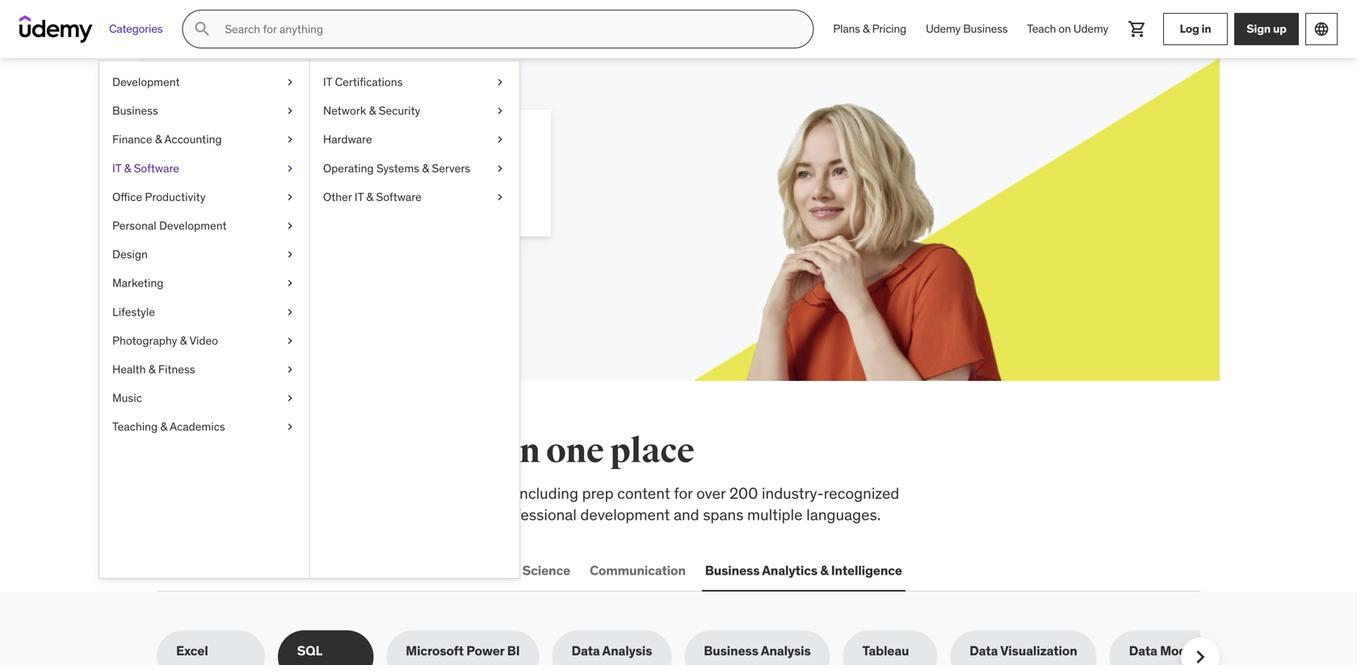 Task type: locate. For each thing, give the bounding box(es) containing it.
& right plans
[[863, 22, 870, 36]]

data left the science
[[492, 563, 520, 580]]

xsmall image inside finance & accounting link
[[284, 132, 297, 148]]

systems
[[377, 161, 420, 176]]

business link
[[99, 97, 310, 125]]

potential
[[289, 168, 341, 185]]

& right teaching
[[160, 420, 167, 434]]

teach on udemy
[[1028, 22, 1109, 36]]

you
[[361, 431, 419, 473]]

1 vertical spatial software
[[376, 190, 422, 204]]

certifications inside button
[[304, 563, 386, 580]]

xsmall image inside lifestyle link
[[284, 304, 297, 320]]

certifications down supports
[[304, 563, 386, 580]]

it certifications for it certifications button
[[290, 563, 386, 580]]

data for data analysis
[[572, 643, 600, 660]]

excel
[[176, 643, 208, 660]]

development down categories dropdown button
[[112, 75, 180, 89]]

it up office
[[112, 161, 121, 176]]

bi
[[507, 643, 520, 660]]

& inside button
[[821, 563, 829, 580]]

in right the log
[[1202, 21, 1212, 36]]

xsmall image inside 'other it & software' link
[[494, 189, 507, 205]]

1 vertical spatial your
[[262, 168, 286, 185]]

it
[[323, 75, 332, 89], [112, 161, 121, 176], [355, 190, 364, 204], [290, 563, 301, 580]]

0 horizontal spatial udemy
[[926, 22, 961, 36]]

leadership
[[405, 563, 472, 580]]

certifications up network & security at the top of the page
[[335, 75, 403, 89]]

xsmall image for business
[[284, 103, 297, 119]]

it inside button
[[290, 563, 301, 580]]

xsmall image inside design link
[[284, 247, 297, 263]]

analysis for data analysis
[[603, 643, 652, 660]]

xsmall image inside the it & software link
[[284, 161, 297, 176]]

skills
[[215, 128, 287, 162]]

it right 15.
[[355, 190, 364, 204]]

fitness
[[158, 362, 195, 377]]

1 vertical spatial certifications
[[304, 563, 386, 580]]

0 horizontal spatial for
[[292, 128, 330, 162]]

xsmall image inside it certifications 'link'
[[494, 74, 507, 90]]

xsmall image inside hardware link
[[494, 132, 507, 148]]

for up "and"
[[674, 484, 693, 503]]

1 vertical spatial it certifications
[[290, 563, 386, 580]]

0 vertical spatial for
[[292, 128, 330, 162]]

next image
[[1188, 645, 1214, 666]]

data for data modeling
[[1130, 643, 1158, 660]]

office
[[112, 190, 142, 204]]

it certifications down supports
[[290, 563, 386, 580]]

health
[[112, 362, 146, 377]]

1 horizontal spatial for
[[674, 484, 693, 503]]

xsmall image inside music 'link'
[[284, 391, 297, 407]]

xsmall image inside 'office productivity' link
[[284, 189, 297, 205]]

it certifications up network & security at the top of the page
[[323, 75, 403, 89]]

business for business analysis
[[704, 643, 759, 660]]

xsmall image inside photography & video link
[[284, 333, 297, 349]]

& for fitness
[[149, 362, 156, 377]]

microsoft power bi
[[406, 643, 520, 660]]

xsmall image for health & fitness
[[284, 362, 297, 378]]

xsmall image for lifestyle
[[284, 304, 297, 320]]

it certifications inside 'link'
[[323, 75, 403, 89]]

xsmall image inside 'network & security' link
[[494, 103, 507, 119]]

business inside button
[[705, 563, 760, 580]]

development for web
[[190, 563, 271, 580]]

udemy image
[[19, 15, 93, 43]]

including
[[516, 484, 579, 503]]

data science
[[492, 563, 571, 580]]

1 horizontal spatial analysis
[[761, 643, 811, 660]]

1 horizontal spatial software
[[376, 190, 422, 204]]

0 vertical spatial in
[[1202, 21, 1212, 36]]

udemy right pricing
[[926, 22, 961, 36]]

software down "course."
[[376, 190, 422, 204]]

certifications
[[335, 75, 403, 89], [304, 563, 386, 580]]

0 horizontal spatial software
[[134, 161, 179, 176]]

xsmall image inside personal development link
[[284, 218, 297, 234]]

development down 'office productivity' link
[[159, 219, 227, 233]]

2 vertical spatial development
[[190, 563, 271, 580]]

personal
[[112, 219, 156, 233]]

2 udemy from the left
[[1074, 22, 1109, 36]]

microsoft
[[406, 643, 464, 660]]

servers
[[432, 161, 471, 176]]

network & security link
[[310, 97, 520, 125]]

security
[[379, 104, 421, 118]]

udemy business
[[926, 22, 1008, 36]]

development right web
[[190, 563, 271, 580]]

to
[[384, 484, 398, 503]]

xsmall image for office productivity
[[284, 189, 297, 205]]

your up through
[[262, 168, 286, 185]]

one
[[546, 431, 604, 473]]

xsmall image for marketing
[[284, 276, 297, 292]]

data analysis
[[572, 643, 652, 660]]

data science button
[[488, 552, 574, 591]]

data left the visualization
[[970, 643, 998, 660]]

development
[[581, 506, 670, 525]]

it inside 'link'
[[323, 75, 332, 89]]

data
[[492, 563, 520, 580], [572, 643, 600, 660], [970, 643, 998, 660], [1130, 643, 1158, 660]]

xsmall image for personal development
[[284, 218, 297, 234]]

log in link
[[1164, 13, 1228, 45]]

200
[[730, 484, 758, 503]]

skills for your future expand your potential with a course. starting at just $12.99 through dec 15.
[[215, 128, 512, 203]]

1 horizontal spatial your
[[335, 128, 393, 162]]

0 vertical spatial certifications
[[335, 75, 403, 89]]

2 analysis from the left
[[761, 643, 811, 660]]

finance
[[112, 132, 152, 147]]

1 vertical spatial for
[[674, 484, 693, 503]]

development for personal
[[159, 219, 227, 233]]

photography & video link
[[99, 327, 310, 356]]

& for accounting
[[155, 132, 162, 147]]

content
[[618, 484, 670, 503]]

udemy
[[926, 22, 961, 36], [1074, 22, 1109, 36]]

your up the with
[[335, 128, 393, 162]]

& up office
[[124, 161, 131, 176]]

data for data visualization
[[970, 643, 998, 660]]

covering critical workplace skills to technical topics, including prep content for over 200 industry-recognized certifications, our catalog supports well-rounded professional development and spans multiple languages.
[[157, 484, 900, 525]]

office productivity link
[[99, 183, 310, 212]]

hardware link
[[310, 125, 520, 154]]

certifications inside 'link'
[[335, 75, 403, 89]]

design link
[[99, 240, 310, 269]]

xsmall image for teaching & academics
[[284, 420, 297, 435]]

& left the security
[[369, 104, 376, 118]]

skills up workplace in the left of the page
[[268, 431, 355, 473]]

expand
[[215, 168, 258, 185]]

& right "finance"
[[155, 132, 162, 147]]

1 vertical spatial in
[[509, 431, 540, 473]]

data left modeling
[[1130, 643, 1158, 660]]

music
[[112, 391, 142, 406]]

xsmall image inside operating systems & servers link
[[494, 161, 507, 176]]

for inside covering critical workplace skills to technical topics, including prep content for over 200 industry-recognized certifications, our catalog supports well-rounded professional development and spans multiple languages.
[[674, 484, 693, 503]]

lifestyle
[[112, 305, 155, 319]]

it down catalog
[[290, 563, 301, 580]]

for up potential
[[292, 128, 330, 162]]

at
[[476, 168, 488, 185]]

& right analytics at the right
[[821, 563, 829, 580]]

it & software
[[112, 161, 179, 176]]

& right health
[[149, 362, 156, 377]]

xsmall image
[[284, 74, 297, 90], [284, 103, 297, 119], [494, 161, 507, 176], [284, 189, 297, 205], [494, 189, 507, 205], [284, 218, 297, 234], [284, 247, 297, 263], [284, 276, 297, 292], [284, 304, 297, 320], [284, 391, 297, 407]]

accounting
[[164, 132, 222, 147]]

1 vertical spatial skills
[[346, 484, 380, 503]]

skills up supports
[[346, 484, 380, 503]]

& down a
[[366, 190, 373, 204]]

1 analysis from the left
[[603, 643, 652, 660]]

1 vertical spatial development
[[159, 219, 227, 233]]

your
[[335, 128, 393, 162], [262, 168, 286, 185]]

& left 'video'
[[180, 334, 187, 348]]

xsmall image
[[494, 74, 507, 90], [494, 103, 507, 119], [284, 132, 297, 148], [494, 132, 507, 148], [284, 161, 297, 176], [284, 333, 297, 349], [284, 362, 297, 378], [284, 420, 297, 435]]

data visualization
[[970, 643, 1078, 660]]

topic filters element
[[157, 631, 1236, 666]]

xsmall image inside health & fitness link
[[284, 362, 297, 378]]

it certifications inside button
[[290, 563, 386, 580]]

0 vertical spatial skills
[[268, 431, 355, 473]]

xsmall image inside teaching & academics link
[[284, 420, 297, 435]]

0 horizontal spatial your
[[262, 168, 286, 185]]

xsmall image inside development link
[[284, 74, 297, 90]]

professional
[[493, 506, 577, 525]]

finance & accounting
[[112, 132, 222, 147]]

submit search image
[[193, 19, 212, 39]]

0 horizontal spatial analysis
[[603, 643, 652, 660]]

science
[[523, 563, 571, 580]]

certifications for it certifications button
[[304, 563, 386, 580]]

xsmall image for operating systems & servers
[[494, 161, 507, 176]]

development inside personal development link
[[159, 219, 227, 233]]

it & software link
[[99, 154, 310, 183]]

skills
[[268, 431, 355, 473], [346, 484, 380, 503]]

1 horizontal spatial udemy
[[1074, 22, 1109, 36]]

productivity
[[145, 190, 206, 204]]

teaching & academics
[[112, 420, 225, 434]]

dec
[[306, 187, 329, 203]]

business inside topic filters element
[[704, 643, 759, 660]]

it up network
[[323, 75, 332, 89]]

0 horizontal spatial in
[[509, 431, 540, 473]]

starting
[[426, 168, 473, 185]]

operating
[[323, 161, 374, 176]]

&
[[863, 22, 870, 36], [369, 104, 376, 118], [155, 132, 162, 147], [124, 161, 131, 176], [422, 161, 429, 176], [366, 190, 373, 204], [180, 334, 187, 348], [149, 362, 156, 377], [160, 420, 167, 434], [821, 563, 829, 580]]

covering
[[157, 484, 218, 503]]

xsmall image for finance & accounting
[[284, 132, 297, 148]]

a
[[371, 168, 378, 185]]

xsmall image inside business link
[[284, 103, 297, 119]]

health & fitness
[[112, 362, 195, 377]]

in up including on the bottom left of page
[[509, 431, 540, 473]]

just
[[491, 168, 512, 185]]

analysis
[[603, 643, 652, 660], [761, 643, 811, 660]]

workplace
[[272, 484, 342, 503]]

udemy right on at top right
[[1074, 22, 1109, 36]]

software
[[134, 161, 179, 176], [376, 190, 422, 204]]

0 vertical spatial it certifications
[[323, 75, 403, 89]]

log in
[[1180, 21, 1212, 36]]

data inside data science "button"
[[492, 563, 520, 580]]

0 vertical spatial development
[[112, 75, 180, 89]]

data right the bi
[[572, 643, 600, 660]]

with
[[344, 168, 368, 185]]

business analytics & intelligence button
[[702, 552, 906, 591]]

development inside web development button
[[190, 563, 271, 580]]

xsmall image inside the marketing link
[[284, 276, 297, 292]]

web development
[[160, 563, 271, 580]]

certifications,
[[157, 506, 250, 525]]

& for software
[[124, 161, 131, 176]]

visualization
[[1001, 643, 1078, 660]]

software up office productivity
[[134, 161, 179, 176]]

xsmall image for hardware
[[494, 132, 507, 148]]



Task type: describe. For each thing, give the bounding box(es) containing it.
marketing link
[[99, 269, 310, 298]]

& for academics
[[160, 420, 167, 434]]

other
[[323, 190, 352, 204]]

all
[[157, 431, 204, 473]]

xsmall image for network & security
[[494, 103, 507, 119]]

certifications for it certifications 'link'
[[335, 75, 403, 89]]

network
[[323, 104, 366, 118]]

business for business
[[112, 104, 158, 118]]

modeling
[[1161, 643, 1217, 660]]

all the skills you need in one place
[[157, 431, 695, 473]]

future
[[398, 128, 477, 162]]

topics,
[[467, 484, 512, 503]]

development inside development link
[[112, 75, 180, 89]]

analytics
[[762, 563, 818, 580]]

udemy business link
[[916, 10, 1018, 48]]

skills inside covering critical workplace skills to technical topics, including prep content for over 200 industry-recognized certifications, our catalog supports well-rounded professional development and spans multiple languages.
[[346, 484, 380, 503]]

shopping cart with 0 items image
[[1128, 19, 1148, 39]]

xsmall image for it & software
[[284, 161, 297, 176]]

& for security
[[369, 104, 376, 118]]

& left servers
[[422, 161, 429, 176]]

xsmall image for music
[[284, 391, 297, 407]]

$12.99
[[215, 187, 254, 203]]

languages.
[[807, 506, 881, 525]]

our
[[254, 506, 276, 525]]

for inside skills for your future expand your potential with a course. starting at just $12.99 through dec 15.
[[292, 128, 330, 162]]

log
[[1180, 21, 1200, 36]]

it for it certifications 'link'
[[323, 75, 332, 89]]

office productivity
[[112, 190, 206, 204]]

pricing
[[872, 22, 907, 36]]

data for data science
[[492, 563, 520, 580]]

analysis for business analysis
[[761, 643, 811, 660]]

data modeling
[[1130, 643, 1217, 660]]

categories button
[[99, 10, 172, 48]]

music link
[[99, 384, 310, 413]]

leadership button
[[402, 552, 475, 591]]

hardware
[[323, 132, 372, 147]]

communication button
[[587, 552, 689, 591]]

& for pricing
[[863, 22, 870, 36]]

tableau
[[863, 643, 909, 660]]

it certifications for it certifications 'link'
[[323, 75, 403, 89]]

teach
[[1028, 22, 1056, 36]]

teaching & academics link
[[99, 413, 310, 442]]

choose a language image
[[1314, 21, 1330, 37]]

design
[[112, 247, 148, 262]]

0 vertical spatial your
[[335, 128, 393, 162]]

sql
[[297, 643, 322, 660]]

1 udemy from the left
[[926, 22, 961, 36]]

xsmall image for other it & software
[[494, 189, 507, 205]]

web development button
[[157, 552, 274, 591]]

business analytics & intelligence
[[705, 563, 903, 580]]

udemy inside "link"
[[1074, 22, 1109, 36]]

15.
[[332, 187, 347, 203]]

over
[[697, 484, 726, 503]]

business for business analytics & intelligence
[[705, 563, 760, 580]]

it certifications link
[[310, 68, 520, 97]]

industry-
[[762, 484, 824, 503]]

photography
[[112, 334, 177, 348]]

spans
[[703, 506, 744, 525]]

0 vertical spatial software
[[134, 161, 179, 176]]

recognized
[[824, 484, 900, 503]]

other it & software link
[[310, 183, 520, 212]]

xsmall image for it certifications
[[494, 74, 507, 90]]

supports
[[334, 506, 395, 525]]

communication
[[590, 563, 686, 580]]

sign
[[1247, 21, 1271, 36]]

photography & video
[[112, 334, 218, 348]]

xsmall image for photography & video
[[284, 333, 297, 349]]

plans & pricing
[[833, 22, 907, 36]]

sign up
[[1247, 21, 1287, 36]]

rounded
[[432, 506, 489, 525]]

operating systems & servers
[[323, 161, 471, 176]]

other it & software
[[323, 190, 422, 204]]

marketing
[[112, 276, 164, 291]]

it for it certifications button
[[290, 563, 301, 580]]

place
[[610, 431, 695, 473]]

operating systems & servers link
[[310, 154, 520, 183]]

need
[[425, 431, 503, 473]]

& for video
[[180, 334, 187, 348]]

catalog
[[280, 506, 330, 525]]

Search for anything text field
[[222, 15, 794, 43]]

personal development
[[112, 219, 227, 233]]

power
[[467, 643, 505, 660]]

prep
[[582, 484, 614, 503]]

plans & pricing link
[[824, 10, 916, 48]]

video
[[189, 334, 218, 348]]

1 horizontal spatial in
[[1202, 21, 1212, 36]]

business analysis
[[704, 643, 811, 660]]

academics
[[170, 420, 225, 434]]

plans
[[833, 22, 861, 36]]

and
[[674, 506, 700, 525]]

through
[[257, 187, 303, 203]]

web
[[160, 563, 187, 580]]

on
[[1059, 22, 1071, 36]]

intelligence
[[831, 563, 903, 580]]

course.
[[381, 168, 423, 185]]

multiple
[[748, 506, 803, 525]]

up
[[1274, 21, 1287, 36]]

it for the it & software link
[[112, 161, 121, 176]]

xsmall image for development
[[284, 74, 297, 90]]

xsmall image for design
[[284, 247, 297, 263]]

health & fitness link
[[99, 356, 310, 384]]



Task type: vqa. For each thing, say whether or not it's contained in the screenshot.
place
yes



